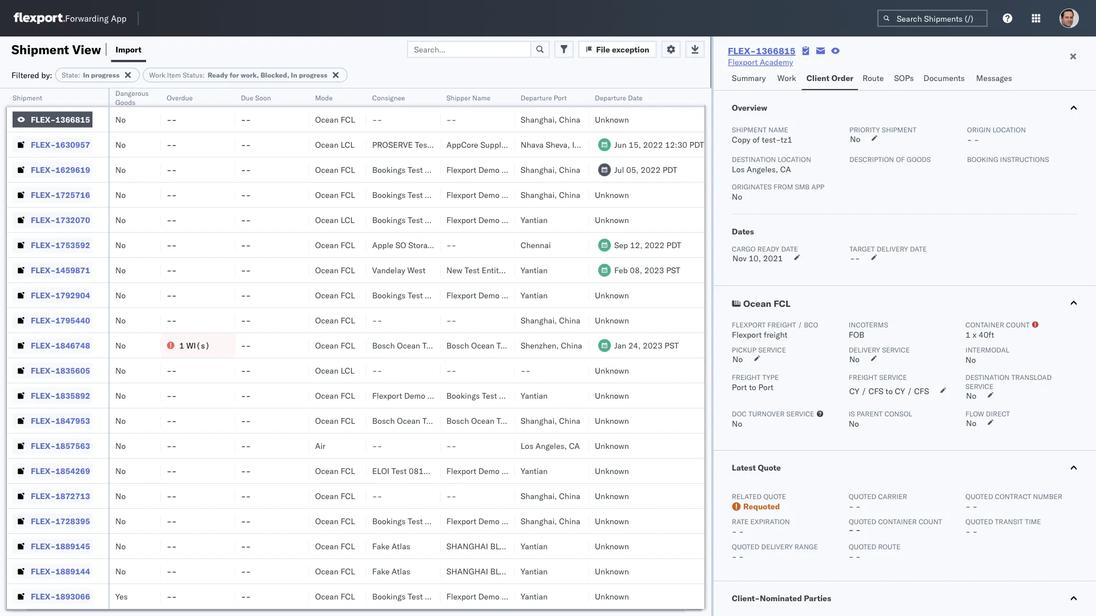 Task type: locate. For each thing, give the bounding box(es) containing it.
container
[[878, 518, 917, 526]]

0 horizontal spatial cfs
[[869, 387, 884, 397]]

flex- inside "button"
[[31, 114, 55, 124]]

fcl for flex-1893066
[[341, 592, 355, 602]]

unknown for 1792904
[[595, 290, 629, 300]]

name inside shipment name copy of test-tz1
[[769, 125, 789, 134]]

flexport
[[728, 57, 758, 67], [447, 165, 476, 175], [447, 190, 476, 200], [447, 215, 476, 225], [447, 290, 476, 300], [732, 321, 766, 329], [732, 330, 762, 340], [372, 391, 402, 401], [447, 466, 476, 476], [447, 516, 476, 526], [447, 592, 476, 602]]

2 shanghai from the top
[[447, 567, 488, 577]]

0 horizontal spatial to
[[749, 383, 756, 393]]

latest
[[732, 463, 756, 473]]

0 horizontal spatial flex-1366815
[[31, 114, 90, 124]]

1 horizontal spatial date
[[910, 245, 927, 253]]

port up doc
[[732, 383, 747, 393]]

0 horizontal spatial freight
[[732, 373, 761, 382]]

0 vertical spatial flex-1366815
[[728, 45, 796, 57]]

0 vertical spatial fake atlas
[[372, 542, 410, 552]]

count right "container"
[[919, 518, 943, 526]]

freight left bco
[[768, 321, 796, 329]]

flexport demo shipper co. for 1792904
[[447, 290, 543, 300]]

ocean for 1846748
[[315, 341, 339, 351]]

6 shanghai, china from the top
[[521, 491, 581, 501]]

cy
[[849, 387, 860, 397], [895, 387, 905, 397]]

0 vertical spatial fake
[[372, 542, 390, 552]]

flex- down 'flex-1795440' button
[[31, 341, 55, 351]]

freight up pickup service
[[764, 330, 788, 340]]

ocean fcl for flex-1889145
[[315, 542, 355, 552]]

departure inside button
[[595, 93, 626, 102]]

0 horizontal spatial ca
[[569, 441, 580, 451]]

3 shanghai, from the top
[[521, 190, 557, 200]]

flex- down the flex-1459871 button
[[31, 290, 55, 300]]

china for flex-1366815
[[559, 114, 581, 124]]

0 vertical spatial name
[[472, 93, 491, 102]]

6 shanghai, from the top
[[521, 491, 557, 501]]

1 vertical spatial delivery
[[761, 543, 793, 551]]

0 vertical spatial angeles,
[[747, 164, 778, 174]]

9 unknown from the top
[[595, 441, 629, 451]]

flex- for flex-1835605 button
[[31, 366, 55, 376]]

0 vertical spatial shipment
[[11, 41, 69, 57]]

port up 'sheva,'
[[554, 93, 567, 102]]

work down academy
[[778, 73, 796, 83]]

0 vertical spatial ocean lcl
[[315, 140, 355, 150]]

0 horizontal spatial date
[[781, 245, 798, 253]]

booking instructions
[[967, 155, 1049, 164]]

quoted carrier - -
[[849, 492, 908, 512]]

flex-1889144 button
[[13, 564, 92, 580]]

originates
[[732, 182, 772, 191]]

shanghai for 1889144
[[447, 567, 488, 577]]

flex- down flex-1889144 button
[[31, 592, 55, 602]]

1 vertical spatial shanghai
[[447, 567, 488, 577]]

0 horizontal spatial port
[[554, 93, 567, 102]]

0 vertical spatial bluetech
[[490, 542, 531, 552]]

unknown for 1872713
[[595, 491, 629, 501]]

1 freight from the left
[[732, 373, 761, 382]]

use)
[[475, 240, 495, 250]]

2 vertical spatial pdt
[[667, 240, 681, 250]]

fcl for flex-1854269
[[341, 466, 355, 476]]

fake atlas for flex-1889145
[[372, 542, 410, 552]]

: left the ready
[[203, 71, 205, 79]]

4 shanghai, china from the top
[[521, 315, 581, 325]]

1 bluetech from the top
[[490, 542, 531, 552]]

flex- for flex-1893066 button
[[31, 592, 55, 602]]

flex- down flex-1366815 "button"
[[31, 140, 55, 150]]

progress up mode
[[299, 71, 327, 79]]

ocean for 1459871
[[315, 265, 339, 275]]

1 horizontal spatial work
[[778, 73, 796, 83]]

work,
[[241, 71, 259, 79]]

flex- for flex-1835892 'button' at bottom left
[[31, 391, 55, 401]]

jan
[[614, 341, 626, 351]]

departure left date
[[595, 93, 626, 102]]

item
[[167, 71, 181, 79]]

15,
[[629, 140, 641, 150]]

fake for flex-1889145
[[372, 542, 390, 552]]

ready
[[208, 71, 228, 79]]

2 horizontal spatial /
[[907, 387, 912, 397]]

3 ocean lcl from the top
[[315, 366, 355, 376]]

2022 right 12,
[[645, 240, 665, 250]]

quoted inside quoted contract number - - rate expiration - -
[[966, 492, 993, 501]]

1 vertical spatial 2023
[[643, 341, 663, 351]]

service down flexport freight / bco flexport freight on the bottom right of the page
[[758, 346, 786, 354]]

1 horizontal spatial 1
[[966, 330, 971, 340]]

eloi
[[372, 466, 390, 476]]

shipment inside shipment name copy of test-tz1
[[732, 125, 767, 134]]

flexport demo shipper co. for 1893066
[[447, 592, 543, 602]]

0 vertical spatial lcl
[[341, 140, 355, 150]]

bookings for flex-1629619
[[372, 165, 406, 175]]

file exception button
[[579, 41, 657, 58], [579, 41, 657, 58]]

1 vertical spatial pst
[[665, 341, 679, 351]]

flex- down flex-1753592 button
[[31, 265, 55, 275]]

0 vertical spatial ltd
[[552, 542, 566, 552]]

name up test-
[[769, 125, 789, 134]]

8 yantian from the top
[[521, 592, 548, 602]]

resize handle column header for shipment
[[95, 89, 108, 617]]

service up flow
[[966, 382, 994, 391]]

1 lcl from the top
[[341, 140, 355, 150]]

unknown for 1835605
[[595, 366, 629, 376]]

quoted left carrier
[[849, 492, 877, 501]]

flex- for flex-1889145 button
[[31, 542, 55, 552]]

ocean for 1728395
[[315, 516, 339, 526]]

5 resize handle column header from the left
[[353, 89, 367, 617]]

1 cfs from the left
[[869, 387, 884, 397]]

1 atlas from the top
[[392, 542, 410, 552]]

1725716
[[55, 190, 90, 200]]

1 vertical spatial bluetech
[[490, 567, 531, 577]]

for
[[230, 71, 239, 79]]

1 fake atlas from the top
[[372, 542, 410, 552]]

0 vertical spatial 2022
[[643, 140, 663, 150]]

parent
[[857, 410, 883, 418]]

7 unknown from the top
[[595, 391, 629, 401]]

pdt right 12:30
[[690, 140, 704, 150]]

2 cfs from the left
[[914, 387, 929, 397]]

13 unknown from the top
[[595, 542, 629, 552]]

flex- down flex-1889145 button
[[31, 567, 55, 577]]

0 vertical spatial destination
[[732, 155, 776, 164]]

4 shanghai, from the top
[[521, 315, 557, 325]]

work button
[[773, 68, 802, 90]]

consignee for flex-1728395
[[425, 516, 463, 526]]

incoterms
[[849, 321, 888, 329]]

documents
[[924, 73, 965, 83]]

0 vertical spatial ca
[[780, 164, 791, 174]]

2 bluetech from the top
[[490, 567, 531, 577]]

bookings
[[372, 165, 406, 175], [372, 190, 406, 200], [372, 215, 406, 225], [372, 290, 406, 300], [447, 391, 480, 401], [372, 516, 406, 526], [372, 592, 406, 602]]

of left goods
[[896, 155, 905, 164]]

0 horizontal spatial angeles,
[[536, 441, 567, 451]]

delivery down expiration
[[761, 543, 793, 551]]

bookings test consignee
[[372, 165, 463, 175], [372, 190, 463, 200], [372, 215, 463, 225], [372, 290, 463, 300], [447, 391, 538, 401], [372, 516, 463, 526], [372, 592, 463, 602]]

work left item
[[149, 71, 165, 79]]

2 resize handle column header from the left
[[147, 89, 161, 617]]

flex-1835892 button
[[13, 388, 92, 404]]

6 resize handle column header from the left
[[427, 89, 441, 617]]

quoted inside "quoted container count - -"
[[849, 518, 877, 526]]

11 unknown from the top
[[595, 491, 629, 501]]

05,
[[626, 165, 639, 175]]

destination down "intermodal no"
[[966, 373, 1010, 382]]

cfs
[[869, 387, 884, 397], [914, 387, 929, 397]]

fcl for flex-1728395
[[341, 516, 355, 526]]

flexport freight / bco flexport freight
[[732, 321, 818, 340]]

1 horizontal spatial count
[[1006, 321, 1030, 329]]

quoted inside quoted carrier - -
[[849, 492, 877, 501]]

bookings for flex-1893066
[[372, 592, 406, 602]]

consignee for flex-1725716
[[425, 190, 463, 200]]

1 shanghai, from the top
[[521, 114, 557, 124]]

flex- down shipment button on the left top of page
[[31, 114, 55, 124]]

shipper for flex-1893066
[[502, 592, 530, 602]]

4 yantian from the top
[[521, 391, 548, 401]]

0 vertical spatial co.,
[[533, 542, 550, 552]]

bookings for flex-1728395
[[372, 516, 406, 526]]

co. for 1732070
[[532, 215, 543, 225]]

no inside is parent consol no
[[849, 419, 859, 429]]

date
[[781, 245, 798, 253], [910, 245, 927, 253]]

shanghai, for flex-1847953
[[521, 416, 557, 426]]

route
[[878, 543, 901, 551]]

0 vertical spatial atlas
[[392, 542, 410, 552]]

1 fake from the top
[[372, 542, 390, 552]]

2 co., from the top
[[533, 567, 550, 577]]

1 vertical spatial location
[[778, 155, 811, 164]]

to down the service
[[886, 387, 893, 397]]

app right forwarding
[[111, 13, 127, 24]]

ocean fcl for flex-1872713
[[315, 491, 355, 501]]

1 horizontal spatial name
[[769, 125, 789, 134]]

of
[[753, 135, 760, 145], [896, 155, 905, 164]]

1 ocean lcl from the top
[[315, 140, 355, 150]]

0 horizontal spatial of
[[753, 135, 760, 145]]

1 vertical spatial fake
[[372, 567, 390, 577]]

shipment up by:
[[11, 41, 69, 57]]

1 horizontal spatial :
[[203, 71, 205, 79]]

8 unknown from the top
[[595, 416, 629, 426]]

5 unknown from the top
[[595, 315, 629, 325]]

1 vertical spatial fake atlas
[[372, 567, 410, 577]]

quoted inside quoted route - -
[[849, 543, 877, 551]]

flex- inside button
[[31, 416, 55, 426]]

pst right 24,
[[665, 341, 679, 351]]

2023 right 24,
[[643, 341, 663, 351]]

flex-1366815 down shipment button on the left top of page
[[31, 114, 90, 124]]

0 horizontal spatial location
[[778, 155, 811, 164]]

10,
[[749, 254, 761, 264]]

nhava sheva, india
[[521, 140, 590, 150]]

2 : from the left
[[203, 71, 205, 79]]

lcl
[[341, 140, 355, 150], [341, 215, 355, 225], [341, 366, 355, 376]]

2 freight from the left
[[849, 373, 878, 382]]

1 vertical spatial 1366815
[[55, 114, 90, 124]]

quoted for quoted container count - -
[[849, 518, 877, 526]]

ocean fcl for flex-1725716
[[315, 190, 355, 200]]

0 horizontal spatial /
[[798, 321, 802, 329]]

flex- down flex-1725716 button
[[31, 215, 55, 225]]

departure up nhava at left top
[[521, 93, 552, 102]]

shipment inside button
[[13, 93, 42, 102]]

flex- down flex-1732070 button
[[31, 240, 55, 250]]

proserve
[[372, 140, 413, 150]]

2021
[[763, 254, 783, 264]]

progress down view
[[91, 71, 120, 79]]

angeles, inside destination location los angeles, ca
[[747, 164, 778, 174]]

file exception
[[596, 44, 650, 54]]

fake
[[372, 542, 390, 552], [372, 567, 390, 577]]

file
[[596, 44, 610, 54]]

2 departure from the left
[[595, 93, 626, 102]]

ocean for 1835605
[[315, 366, 339, 376]]

flex- down flex-1846748 button
[[31, 366, 55, 376]]

of right copy
[[753, 135, 760, 145]]

1 shanghai from the top
[[447, 542, 488, 552]]

4 unknown from the top
[[595, 290, 629, 300]]

flex- for 'flex-1795440' button
[[31, 315, 55, 325]]

0 vertical spatial of
[[753, 135, 760, 145]]

2 yantian from the top
[[521, 265, 548, 275]]

to up turnover
[[749, 383, 756, 393]]

unknown for 1725716
[[595, 190, 629, 200]]

freight inside the freight type port to port
[[732, 373, 761, 382]]

2 unknown from the top
[[595, 190, 629, 200]]

delivery inside quoted transit time - - quoted delivery range - -
[[761, 543, 793, 551]]

1 horizontal spatial freight
[[849, 373, 878, 382]]

ocean for 1792904
[[315, 290, 339, 300]]

2 cy from the left
[[895, 387, 905, 397]]

0 horizontal spatial progress
[[91, 71, 120, 79]]

1 vertical spatial shipment
[[13, 93, 42, 102]]

1 vertical spatial lcl
[[341, 215, 355, 225]]

consignee for flex-1893066
[[425, 592, 463, 602]]

1 departure from the left
[[521, 93, 552, 102]]

1 co., from the top
[[533, 542, 550, 552]]

1 horizontal spatial to
[[886, 387, 893, 397]]

2 shanghai, china from the top
[[521, 165, 581, 175]]

name inside button
[[472, 93, 491, 102]]

date for --
[[910, 245, 927, 253]]

2022 for 12,
[[645, 240, 665, 250]]

summary
[[732, 73, 766, 83]]

1 horizontal spatial cy
[[895, 387, 905, 397]]

1629619
[[55, 165, 90, 175]]

departure for departure port
[[521, 93, 552, 102]]

2023 right 08,
[[645, 265, 664, 275]]

shipment down filtered
[[13, 93, 42, 102]]

freight for freight type port to port
[[732, 373, 761, 382]]

1 horizontal spatial progress
[[299, 71, 327, 79]]

shipper inside button
[[447, 93, 471, 102]]

1 cy from the left
[[849, 387, 860, 397]]

1889144
[[55, 567, 90, 577]]

6 yantian from the top
[[521, 542, 548, 552]]

5 shanghai, from the top
[[521, 416, 557, 426]]

intermodal no
[[966, 346, 1010, 365]]

2 ltd from the top
[[552, 567, 566, 577]]

0 vertical spatial shanghai bluetech co., ltd
[[447, 542, 566, 552]]

ocean lcl for bookings test consignee
[[315, 215, 355, 225]]

los
[[732, 164, 745, 174], [521, 441, 534, 451]]

1 yantian from the top
[[521, 215, 548, 225]]

china for flex-1629619
[[559, 165, 581, 175]]

jun
[[614, 140, 627, 150]]

quoted left route at the right bottom of the page
[[849, 543, 877, 551]]

fcl for flex-1725716
[[341, 190, 355, 200]]

shanghai bluetech co., ltd
[[447, 542, 566, 552], [447, 567, 566, 577]]

1 vertical spatial los
[[521, 441, 534, 451]]

unknown for 1893066
[[595, 592, 629, 602]]

type
[[763, 373, 779, 382]]

2 vertical spatial shipment
[[732, 125, 767, 134]]

feb 08, 2023 pst
[[614, 265, 680, 275]]

yantian for flex-1792904
[[521, 290, 548, 300]]

0 vertical spatial app
[[111, 13, 127, 24]]

to inside the freight type port to port
[[749, 383, 756, 393]]

port inside button
[[554, 93, 567, 102]]

1 horizontal spatial 1366815
[[756, 45, 796, 57]]

14 unknown from the top
[[595, 567, 629, 577]]

quoted left 'contract'
[[966, 492, 993, 501]]

co., for flex-1889145
[[533, 542, 550, 552]]

forwarding
[[65, 13, 109, 24]]

academy
[[760, 57, 793, 67]]

2022 right 15,
[[643, 140, 663, 150]]

fcl inside button
[[774, 298, 791, 309]]

date up 2021
[[781, 245, 798, 253]]

3 shanghai, china from the top
[[521, 190, 581, 200]]

2023 for 24,
[[643, 341, 663, 351]]

2 atlas from the top
[[392, 567, 410, 577]]

resize handle column header
[[95, 89, 108, 617], [147, 89, 161, 617], [222, 89, 235, 617], [296, 89, 309, 617], [353, 89, 367, 617], [427, 89, 441, 617], [501, 89, 515, 617], [576, 89, 589, 617]]

1366815 up academy
[[756, 45, 796, 57]]

flex- down flex-1847953 button on the bottom of page
[[31, 441, 55, 451]]

quoted left transit
[[966, 518, 993, 526]]

flex- down flex-1857563 button
[[31, 466, 55, 476]]

import
[[116, 44, 141, 54]]

1 horizontal spatial location
[[993, 125, 1026, 134]]

port down type
[[759, 383, 774, 393]]

location inside origin location - -
[[993, 125, 1026, 134]]

flex-1366815 inside "button"
[[31, 114, 90, 124]]

3 unknown from the top
[[595, 215, 629, 225]]

shipment up copy
[[732, 125, 767, 134]]

5 shanghai, china from the top
[[521, 416, 581, 426]]

india
[[572, 140, 590, 150]]

0 vertical spatial count
[[1006, 321, 1030, 329]]

consignee inside button
[[372, 93, 405, 102]]

2 shanghai bluetech co., ltd from the top
[[447, 567, 566, 577]]

messages button
[[972, 68, 1019, 90]]

flex- for flex-1630957 button
[[31, 140, 55, 150]]

consol
[[885, 410, 913, 418]]

ocean fcl for flex-1854269
[[315, 466, 355, 476]]

bluetech for 1889144
[[490, 567, 531, 577]]

quoted down quoted carrier - -
[[849, 518, 877, 526]]

to for cy
[[886, 387, 893, 397]]

freight down delivery
[[849, 373, 878, 382]]

7 shanghai, from the top
[[521, 516, 557, 526]]

ocean
[[315, 114, 339, 124], [315, 140, 339, 150], [315, 165, 339, 175], [315, 190, 339, 200], [315, 215, 339, 225], [315, 240, 339, 250], [315, 265, 339, 275], [315, 290, 339, 300], [743, 298, 772, 309], [315, 315, 339, 325], [315, 341, 339, 351], [397, 341, 420, 351], [471, 341, 495, 351], [315, 366, 339, 376], [315, 391, 339, 401], [315, 416, 339, 426], [397, 416, 420, 426], [471, 416, 495, 426], [315, 466, 339, 476], [315, 491, 339, 501], [315, 516, 339, 526], [315, 542, 339, 552], [315, 567, 339, 577], [315, 592, 339, 602]]

departure port
[[521, 93, 567, 102]]

3 resize handle column header from the left
[[222, 89, 235, 617]]

location down tz1
[[778, 155, 811, 164]]

1 vertical spatial 1
[[179, 341, 184, 351]]

destination down copy
[[732, 155, 776, 164]]

shanghai, for flex-1366815
[[521, 114, 557, 124]]

related quote
[[732, 492, 786, 501]]

4 resize handle column header from the left
[[296, 89, 309, 617]]

0 horizontal spatial destination
[[732, 155, 776, 164]]

7 yantian from the top
[[521, 567, 548, 577]]

2 in from the left
[[291, 71, 297, 79]]

flexport academy
[[728, 57, 793, 67]]

0 vertical spatial location
[[993, 125, 1026, 134]]

1 horizontal spatial of
[[896, 155, 905, 164]]

flex- down flex-1792904 button
[[31, 315, 55, 325]]

2 ocean lcl from the top
[[315, 215, 355, 225]]

shanghai, china for flex-1872713
[[521, 491, 581, 501]]

flexport demo shipper co. for 1732070
[[447, 215, 543, 225]]

bookings test consignee for flex-1893066
[[372, 592, 463, 602]]

nominated
[[760, 594, 802, 604]]

pst down sep 12, 2022 pdt
[[666, 265, 680, 275]]

/ down the service
[[907, 387, 912, 397]]

from
[[774, 182, 793, 191]]

0 vertical spatial los
[[732, 164, 745, 174]]

0 vertical spatial freight
[[768, 321, 796, 329]]

1 shanghai, china from the top
[[521, 114, 581, 124]]

1 vertical spatial ca
[[569, 441, 580, 451]]

latest quote button
[[714, 451, 1096, 485]]

Search... text field
[[407, 41, 532, 58]]

1 ltd from the top
[[552, 542, 566, 552]]

work for work
[[778, 73, 796, 83]]

app right smb
[[812, 182, 825, 191]]

3 lcl from the top
[[341, 366, 355, 376]]

1 vertical spatial ocean lcl
[[315, 215, 355, 225]]

count right container
[[1006, 321, 1030, 329]]

1 horizontal spatial app
[[812, 182, 825, 191]]

flex- down flex-1872713 "button"
[[31, 516, 55, 526]]

8 resize handle column header from the left
[[576, 89, 589, 617]]

1 vertical spatial count
[[919, 518, 943, 526]]

/ down the freight service
[[862, 387, 867, 397]]

atlas
[[392, 542, 410, 552], [392, 567, 410, 577]]

port
[[554, 93, 567, 102], [732, 383, 747, 393], [759, 383, 774, 393]]

1 horizontal spatial departure
[[595, 93, 626, 102]]

eloi test 081801
[[372, 466, 439, 476]]

work inside button
[[778, 73, 796, 83]]

1 vertical spatial pdt
[[663, 165, 677, 175]]

supply
[[480, 140, 505, 150]]

0 vertical spatial 1366815
[[756, 45, 796, 57]]

1 horizontal spatial los
[[732, 164, 745, 174]]

flex- down flex-1629619 button
[[31, 190, 55, 200]]

location inside destination location los angeles, ca
[[778, 155, 811, 164]]

1366815 up 1630957
[[55, 114, 90, 124]]

0 vertical spatial shanghai
[[447, 542, 488, 552]]

7 resize handle column header from the left
[[501, 89, 515, 617]]

container count
[[966, 321, 1030, 329]]

flow
[[966, 410, 984, 418]]

unknown for 1795440
[[595, 315, 629, 325]]

sops
[[894, 73, 914, 83]]

in right blocked,
[[291, 71, 297, 79]]

co.,
[[533, 542, 550, 552], [533, 567, 550, 577]]

destination inside destination location los angeles, ca
[[732, 155, 776, 164]]

1 horizontal spatial angeles,
[[747, 164, 778, 174]]

2022 right 05,
[[641, 165, 661, 175]]

2 lcl from the top
[[341, 215, 355, 225]]

destination inside destination transload service
[[966, 373, 1010, 382]]

location up booking instructions
[[993, 125, 1026, 134]]

6 unknown from the top
[[595, 366, 629, 376]]

in right state at left
[[83, 71, 89, 79]]

1 progress from the left
[[91, 71, 120, 79]]

flex- down flex-1835892 'button' at bottom left
[[31, 416, 55, 426]]

1 horizontal spatial in
[[291, 71, 297, 79]]

pst for feb 08, 2023 pst
[[666, 265, 680, 275]]

flex-1792904 button
[[13, 288, 92, 303]]

pdt down 12:30
[[663, 165, 677, 175]]

flex- inside "button"
[[31, 491, 55, 501]]

shipper for flex-1629619
[[502, 165, 530, 175]]

1 vertical spatial app
[[812, 182, 825, 191]]

1 vertical spatial atlas
[[392, 567, 410, 577]]

shipper for flex-1732070
[[502, 215, 530, 225]]

requoted
[[743, 502, 780, 512]]

2 vertical spatial lcl
[[341, 366, 355, 376]]

documents button
[[919, 68, 972, 90]]

is parent consol no
[[849, 410, 913, 429]]

flexport demo shipper co. for 1854269
[[447, 466, 543, 476]]

resize handle column header for shipper name
[[501, 89, 515, 617]]

1 left wi(s) at bottom left
[[179, 341, 184, 351]]

1 vertical spatial destination
[[966, 373, 1010, 382]]

count
[[1006, 321, 1030, 329], [919, 518, 943, 526]]

2 date from the left
[[910, 245, 927, 253]]

0 horizontal spatial :
[[78, 71, 80, 79]]

quoted for quoted contract number - - rate expiration - -
[[966, 492, 993, 501]]

fake atlas
[[372, 542, 410, 552], [372, 567, 410, 577]]

co. for 1629619
[[532, 165, 543, 175]]

flex-1835605 button
[[13, 363, 92, 379]]

0 vertical spatial pst
[[666, 265, 680, 275]]

unknown for 1889144
[[595, 567, 629, 577]]

1 horizontal spatial destination
[[966, 373, 1010, 382]]

2 fake from the top
[[372, 567, 390, 577]]

shipper for flex-1854269
[[502, 466, 530, 476]]

15 unknown from the top
[[595, 592, 629, 602]]

unknown for 1732070
[[595, 215, 629, 225]]

flex-1795440
[[31, 315, 90, 325]]

filtered
[[11, 70, 39, 80]]

5 yantian from the top
[[521, 466, 548, 476]]

name up appcore supply ltd
[[472, 93, 491, 102]]

name for shipment name copy of test-tz1
[[769, 125, 789, 134]]

ocean for 1893066
[[315, 592, 339, 602]]

not
[[457, 240, 473, 250]]

1 vertical spatial 2022
[[641, 165, 661, 175]]

2 shanghai, from the top
[[521, 165, 557, 175]]

1 horizontal spatial cfs
[[914, 387, 929, 397]]

cy up is
[[849, 387, 860, 397]]

1 vertical spatial name
[[769, 125, 789, 134]]

3 yantian from the top
[[521, 290, 548, 300]]

1 left x at right bottom
[[966, 330, 971, 340]]

flex-1753592
[[31, 240, 90, 250]]

2 fake atlas from the top
[[372, 567, 410, 577]]

pdt up feb 08, 2023 pst
[[667, 240, 681, 250]]

1 date from the left
[[781, 245, 798, 253]]

status
[[183, 71, 203, 79]]

0 horizontal spatial departure
[[521, 93, 552, 102]]

co. for 1725716
[[532, 190, 543, 200]]

flex- for flex-1854269 button
[[31, 466, 55, 476]]

1893066
[[55, 592, 90, 602]]

flex- for flex-1753592 button
[[31, 240, 55, 250]]

0 horizontal spatial delivery
[[761, 543, 793, 551]]

7 shanghai, china from the top
[[521, 516, 581, 526]]

ocean for 1753592
[[315, 240, 339, 250]]

demo
[[478, 165, 500, 175], [478, 190, 500, 200], [478, 215, 500, 225], [478, 290, 500, 300], [404, 391, 425, 401], [478, 466, 500, 476], [478, 516, 500, 526], [478, 592, 500, 602]]

0 vertical spatial delivery
[[877, 245, 908, 253]]

departure inside button
[[521, 93, 552, 102]]

flex- down flex-1630957 button
[[31, 165, 55, 175]]

flex- down flex-1854269 button
[[31, 491, 55, 501]]

flex- inside 'button'
[[31, 391, 55, 401]]

1 unknown from the top
[[595, 114, 629, 124]]

flex- down flex-1728395 button
[[31, 542, 55, 552]]

ocean fcl for flex-1835892
[[315, 391, 355, 401]]

1835605
[[55, 366, 90, 376]]

0 horizontal spatial 1366815
[[55, 114, 90, 124]]

ocean for 1366815
[[315, 114, 339, 124]]

date up ocean fcl button
[[910, 245, 927, 253]]

1 horizontal spatial delivery
[[877, 245, 908, 253]]

1 shanghai bluetech co., ltd from the top
[[447, 542, 566, 552]]

shanghai, china
[[521, 114, 581, 124], [521, 165, 581, 175], [521, 190, 581, 200], [521, 315, 581, 325], [521, 416, 581, 426], [521, 491, 581, 501], [521, 516, 581, 526]]

cy down the service
[[895, 387, 905, 397]]

freight left type
[[732, 373, 761, 382]]

: down view
[[78, 71, 80, 79]]

/ left bco
[[798, 321, 802, 329]]

flex- for flex-1629619 button
[[31, 165, 55, 175]]

work item status : ready for work, blocked, in progress
[[149, 71, 327, 79]]

consignee for flex-1792904
[[425, 290, 463, 300]]

0 horizontal spatial work
[[149, 71, 165, 79]]

12 unknown from the top
[[595, 516, 629, 526]]

1728395
[[55, 516, 90, 526]]

1 resize handle column header from the left
[[95, 89, 108, 617]]

10 unknown from the top
[[595, 466, 629, 476]]

flex-1366815 up flexport academy
[[728, 45, 796, 57]]

0 horizontal spatial cy
[[849, 387, 860, 397]]

departure date button
[[589, 91, 709, 102]]

shanghai,
[[521, 114, 557, 124], [521, 165, 557, 175], [521, 190, 557, 200], [521, 315, 557, 325], [521, 416, 557, 426], [521, 491, 557, 501], [521, 516, 557, 526]]

flex- down flex-1835605 button
[[31, 391, 55, 401]]

delivery right target
[[877, 245, 908, 253]]



Task type: vqa. For each thing, say whether or not it's contained in the screenshot.
the bottom 1660288
no



Task type: describe. For each thing, give the bounding box(es) containing it.
2 progress from the left
[[299, 71, 327, 79]]

co. for 1854269
[[532, 466, 543, 476]]

ocean for 1889145
[[315, 542, 339, 552]]

rate
[[732, 518, 749, 526]]

date for nov 10, 2021
[[781, 245, 798, 253]]

08,
[[630, 265, 642, 275]]

ocean for 1795440
[[315, 315, 339, 325]]

of inside shipment name copy of test-tz1
[[753, 135, 760, 145]]

1 in from the left
[[83, 71, 89, 79]]

shenzhen, china
[[521, 341, 582, 351]]

cargo ready date
[[732, 245, 798, 253]]

so
[[395, 240, 406, 250]]

fcl for flex-1459871
[[341, 265, 355, 275]]

1732070
[[55, 215, 90, 225]]

jul
[[614, 165, 624, 175]]

ocean lcl for --
[[315, 366, 355, 376]]

instructions
[[1000, 155, 1049, 164]]

atlas for flex-1889145
[[392, 542, 410, 552]]

smb
[[795, 182, 810, 191]]

fcl for flex-1872713
[[341, 491, 355, 501]]

flex-1630957
[[31, 140, 90, 150]]

service up the service
[[882, 346, 910, 354]]

flex-1732070 button
[[13, 212, 92, 228]]

shanghai, china for flex-1795440
[[521, 315, 581, 325]]

1 horizontal spatial /
[[862, 387, 867, 397]]

12,
[[630, 240, 643, 250]]

ocean fcl for flex-1846748
[[315, 341, 355, 351]]

flex-1835605
[[31, 366, 90, 376]]

1 horizontal spatial flex-1366815
[[728, 45, 796, 57]]

12:30
[[665, 140, 688, 150]]

demo for 1854269
[[478, 466, 500, 476]]

number
[[1033, 492, 1063, 501]]

fcl for flex-1753592
[[341, 240, 355, 250]]

flex-1846748 button
[[13, 338, 92, 354]]

unknown for 1889145
[[595, 542, 629, 552]]

service inside destination transload service
[[966, 382, 994, 391]]

flex- for the flex-1459871 button
[[31, 265, 55, 275]]

ocean fcl inside button
[[743, 298, 791, 309]]

summary button
[[727, 68, 773, 90]]

flex-1846748
[[31, 341, 90, 351]]

forwarding app
[[65, 13, 127, 24]]

shipment view
[[11, 41, 101, 57]]

forwarding app link
[[14, 13, 127, 24]]

flex-1630957 button
[[13, 137, 92, 153]]

ltd
[[507, 140, 519, 150]]

unknown for 1728395
[[595, 516, 629, 526]]

chennai
[[521, 240, 551, 250]]

2022 for 05,
[[641, 165, 661, 175]]

ocean inside button
[[743, 298, 772, 309]]

app inside originates from smb app no
[[812, 182, 825, 191]]

mode button
[[309, 91, 355, 102]]

bookings test consignee for flex-1629619
[[372, 165, 463, 175]]

ltd for 1889144
[[552, 567, 566, 577]]

china for flex-1846748
[[561, 341, 582, 351]]

yantian for flex-1889144
[[521, 567, 548, 577]]

count inside "quoted container count - -"
[[919, 518, 943, 526]]

lcl for -
[[341, 366, 355, 376]]

quoted down rate
[[732, 543, 760, 551]]

shanghai bluetech co., ltd for 1889145
[[447, 542, 566, 552]]

overdue
[[167, 93, 193, 102]]

1 x 40ft
[[966, 330, 995, 340]]

ready
[[758, 245, 780, 253]]

atlas for flex-1889144
[[392, 567, 410, 577]]

sheva,
[[546, 140, 570, 150]]

flex-1889145 button
[[13, 539, 92, 555]]

service right turnover
[[787, 410, 815, 418]]

freight for freight service
[[849, 373, 878, 382]]

route
[[863, 73, 884, 83]]

2
[[505, 265, 510, 275]]

1 vertical spatial freight
[[764, 330, 788, 340]]

2 horizontal spatial port
[[759, 383, 774, 393]]

/ inside flexport freight / bco flexport freight
[[798, 321, 802, 329]]

ocean for 1725716
[[315, 190, 339, 200]]

client-
[[732, 594, 760, 604]]

target delivery date
[[850, 245, 927, 253]]

apple so storage (do not use)
[[372, 240, 495, 250]]

1854269
[[55, 466, 90, 476]]

shanghai, for flex-1795440
[[521, 315, 557, 325]]

shanghai, china for flex-1725716
[[521, 190, 581, 200]]

flexport inside "link"
[[728, 57, 758, 67]]

flex-1728395
[[31, 516, 90, 526]]

fcl for flex-1846748
[[341, 341, 355, 351]]

yantian for flex-1889145
[[521, 542, 548, 552]]

ocean fcl for flex-1728395
[[315, 516, 355, 526]]

ocean for 1732070
[[315, 215, 339, 225]]

container
[[966, 321, 1004, 329]]

description of goods
[[850, 155, 931, 164]]

flex-1847953 button
[[13, 413, 92, 429]]

booking
[[967, 155, 999, 164]]

west
[[407, 265, 426, 275]]

demo for 1732070
[[478, 215, 500, 225]]

departure for departure date
[[595, 93, 626, 102]]

(do
[[438, 240, 455, 250]]

ocean fcl for flex-1795440
[[315, 315, 355, 325]]

location for los angeles, ca
[[778, 155, 811, 164]]

yes
[[115, 592, 128, 602]]

no inside "intermodal no"
[[966, 355, 976, 365]]

flexport. image
[[14, 13, 65, 24]]

demo for 1893066
[[478, 592, 500, 602]]

1 horizontal spatial port
[[732, 383, 747, 393]]

1 vertical spatial of
[[896, 155, 905, 164]]

shipment for shipment
[[13, 93, 42, 102]]

freight type port to port
[[732, 373, 779, 393]]

1366815 inside "button"
[[55, 114, 90, 124]]

1 vertical spatial angeles,
[[536, 441, 567, 451]]

bookings test consignee for flex-1728395
[[372, 516, 463, 526]]

bookings test consignee for flex-1732070
[[372, 215, 463, 225]]

demo for 1629619
[[478, 165, 500, 175]]

client order button
[[802, 68, 858, 90]]

yantian for flex-1835892
[[521, 391, 548, 401]]

flex-1753592 button
[[13, 237, 92, 253]]

flex-1872713
[[31, 491, 90, 501]]

flexport academy link
[[728, 57, 793, 68]]

delivery service
[[849, 346, 910, 354]]

1857563
[[55, 441, 90, 451]]

flex- for flex-1732070 button
[[31, 215, 55, 225]]

expiration
[[751, 518, 790, 526]]

ca inside destination location los angeles, ca
[[780, 164, 791, 174]]

account
[[432, 140, 462, 150]]

los inside destination location los angeles, ca
[[732, 164, 745, 174]]

ocean for 1847953
[[315, 416, 339, 426]]

contract
[[995, 492, 1031, 501]]

flex- for flex-1792904 button
[[31, 290, 55, 300]]

bookings for flex-1792904
[[372, 290, 406, 300]]

feb
[[614, 265, 628, 275]]

transload
[[1012, 373, 1052, 382]]

fcl for flex-1835892
[[341, 391, 355, 401]]

lcl for bookings
[[341, 215, 355, 225]]

0 horizontal spatial app
[[111, 13, 127, 24]]

resize handle column header for consignee
[[427, 89, 441, 617]]

flex-1366815 link
[[728, 45, 796, 57]]

destination for service
[[966, 373, 1010, 382]]

quoted route - -
[[849, 543, 901, 562]]

co. for 1728395
[[532, 516, 543, 526]]

co., for flex-1889144
[[533, 567, 550, 577]]

flex- for flex-1728395 button
[[31, 516, 55, 526]]

shipper name button
[[441, 91, 504, 102]]

1 for 1 x 40ft
[[966, 330, 971, 340]]

carrier
[[878, 492, 908, 501]]

flex-1847953
[[31, 416, 90, 426]]

ocean for 1889144
[[315, 567, 339, 577]]

doc
[[732, 410, 747, 418]]

unknown for 1835892
[[595, 391, 629, 401]]

origin
[[967, 125, 991, 134]]

view
[[72, 41, 101, 57]]

doc turnover service
[[732, 410, 815, 418]]

target
[[850, 245, 875, 253]]

intermodal
[[966, 346, 1010, 354]]

name for shipper name
[[472, 93, 491, 102]]

flex- up flexport academy
[[728, 45, 756, 57]]

demo for 1725716
[[478, 190, 500, 200]]

flex-1795440 button
[[13, 313, 92, 329]]

origin location - -
[[967, 125, 1026, 145]]

destination for los
[[732, 155, 776, 164]]

yantian for flex-1459871
[[521, 265, 548, 275]]

bookings for flex-1732070
[[372, 215, 406, 225]]

quoted for quoted transit time - - quoted delivery range - -
[[966, 518, 993, 526]]

flex-1792904
[[31, 290, 90, 300]]

fcl for flex-1366815
[[341, 114, 355, 124]]

flex- for flex-1847953 button on the bottom of page
[[31, 416, 55, 426]]

fcl for flex-1792904
[[341, 290, 355, 300]]

1795440
[[55, 315, 90, 325]]

dangerous goods button
[[110, 86, 157, 107]]

pdt for sep 12, 2022 pdt
[[667, 240, 681, 250]]

consignee button
[[367, 91, 429, 102]]

quoted contract number - - rate expiration - -
[[732, 492, 1063, 537]]

Search Shipments (/) text field
[[878, 10, 988, 27]]

no inside originates from smb app no
[[732, 192, 742, 202]]

shanghai bluetech co., ltd for 1889144
[[447, 567, 566, 577]]

flex-1459871 button
[[13, 262, 92, 278]]

ocean fcl for flex-1459871
[[315, 265, 355, 275]]

0 horizontal spatial los
[[521, 441, 534, 451]]

yantian for flex-1854269
[[521, 466, 548, 476]]

shipment for shipment name copy of test-tz1
[[732, 125, 767, 134]]

0 vertical spatial pdt
[[690, 140, 704, 150]]

shanghai, china for flex-1728395
[[521, 516, 581, 526]]

description
[[850, 155, 894, 164]]

nov 10, 2021
[[733, 254, 783, 264]]

china for flex-1847953
[[559, 416, 581, 426]]

by:
[[41, 70, 52, 80]]

fake for flex-1889144
[[372, 567, 390, 577]]

fcl for flex-1847953
[[341, 416, 355, 426]]

quote
[[764, 492, 786, 501]]

los angeles, ca
[[521, 441, 580, 451]]

2022 for 15,
[[643, 140, 663, 150]]

ocean fcl for flex-1753592
[[315, 240, 355, 250]]

fcl for flex-1795440
[[341, 315, 355, 325]]

flex- for flex-1889144 button
[[31, 567, 55, 577]]

transit
[[995, 518, 1023, 526]]

to for port
[[749, 383, 756, 393]]

bookings test consignee for flex-1792904
[[372, 290, 463, 300]]

quoted for quoted route - -
[[849, 543, 877, 551]]

co. for 1893066
[[532, 592, 543, 602]]

1630957
[[55, 140, 90, 150]]

fake atlas for flex-1889144
[[372, 567, 410, 577]]

1 : from the left
[[78, 71, 80, 79]]

pst for jan 24, 2023 pst
[[665, 341, 679, 351]]

ocean fcl for flex-1629619
[[315, 165, 355, 175]]



